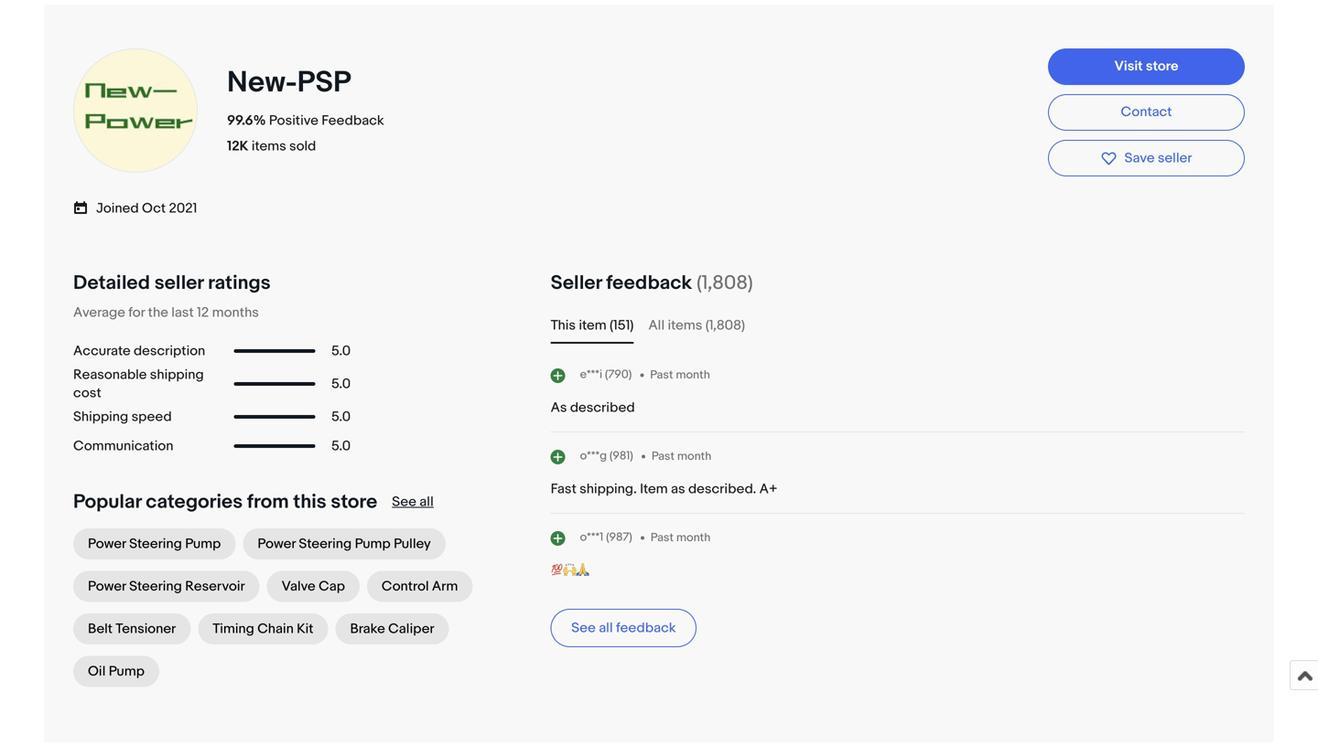 Task type: describe. For each thing, give the bounding box(es) containing it.
this
[[551, 318, 576, 334]]

oil
[[88, 664, 106, 681]]

tab list containing this item (151)
[[551, 315, 1245, 337]]

new-psp
[[227, 65, 350, 101]]

item
[[640, 482, 668, 498]]

o***g
[[580, 449, 607, 464]]

power steering pump
[[88, 536, 221, 553]]

seller
[[551, 271, 602, 295]]

text__icon wrapper image
[[73, 198, 96, 216]]

12k
[[227, 138, 249, 155]]

12k items sold
[[227, 138, 316, 155]]

2021
[[169, 200, 197, 217]]

1 vertical spatial store
[[331, 491, 377, 514]]

99.6%
[[227, 112, 266, 129]]

items for all
[[668, 318, 702, 334]]

2 vertical spatial past
[[651, 531, 674, 545]]

detailed
[[73, 271, 150, 295]]

cap
[[319, 579, 345, 595]]

pump inside 'oil pump' link
[[109, 664, 145, 681]]

cost
[[73, 385, 101, 402]]

valve cap
[[282, 579, 345, 595]]

power for power steering pump
[[88, 536, 126, 553]]

12
[[197, 305, 209, 321]]

visit
[[1114, 58, 1143, 74]]

see for see all feedback
[[571, 621, 596, 637]]

0 vertical spatial feedback
[[606, 271, 692, 295]]

o***1
[[580, 531, 603, 545]]

feedback
[[322, 112, 384, 129]]

all items (1,808)
[[648, 318, 745, 334]]

shipping speed
[[73, 409, 172, 426]]

item
[[579, 318, 607, 334]]

timing chain kit
[[213, 622, 313, 638]]

all for see all feedback
[[599, 621, 613, 637]]

this
[[293, 491, 326, 514]]

categories
[[146, 491, 243, 514]]

valve
[[282, 579, 316, 595]]

o***g (981)
[[580, 449, 633, 464]]

popular categories from this store
[[73, 491, 377, 514]]

brake
[[350, 622, 385, 638]]

💯🙌🙏
[[551, 563, 589, 579]]

steering for power steering pump
[[129, 536, 182, 553]]

visit store link
[[1048, 48, 1245, 85]]

the
[[148, 305, 168, 321]]

month for shipping.
[[677, 450, 711, 464]]

power steering pump link
[[73, 529, 236, 560]]

detailed seller ratings
[[73, 271, 271, 295]]

all for see all
[[419, 494, 434, 511]]

5.0 for speed
[[331, 409, 351, 426]]

belt tensioner
[[88, 622, 176, 638]]

shipping
[[73, 409, 128, 426]]

see for see all
[[392, 494, 416, 511]]

power steering reservoir
[[88, 579, 245, 595]]

control arm link
[[367, 572, 473, 603]]

pulley
[[394, 536, 431, 553]]

5.0 for shipping
[[331, 376, 351, 393]]

see all
[[392, 494, 434, 511]]

seller for save
[[1158, 150, 1192, 166]]

accurate
[[73, 343, 131, 360]]

4 5.0 from the top
[[331, 438, 351, 455]]

months
[[212, 305, 259, 321]]

(981)
[[610, 449, 633, 464]]

pump for power steering pump
[[185, 536, 221, 553]]

joined
[[96, 200, 139, 217]]

valve cap link
[[267, 572, 360, 603]]

power steering pump pulley link
[[243, 529, 446, 560]]

control arm
[[382, 579, 458, 595]]

accurate description
[[73, 343, 205, 360]]

new-psp link
[[227, 65, 356, 101]]

steering for power steering pump pulley
[[299, 536, 352, 553]]

fast
[[551, 482, 576, 498]]

e***i (790)
[[580, 368, 632, 382]]

see all feedback link
[[551, 610, 697, 648]]

(151)
[[610, 318, 634, 334]]

seller for detailed
[[154, 271, 203, 295]]

see all feedback
[[571, 621, 676, 637]]

o***1 (987)
[[580, 531, 632, 545]]

brake caliper link
[[335, 614, 449, 645]]

1 vertical spatial feedback
[[616, 621, 676, 637]]

(1,808) for seller feedback (1,808)
[[697, 271, 753, 295]]

reasonable
[[73, 367, 147, 384]]

timing
[[213, 622, 254, 638]]

speed
[[131, 409, 172, 426]]



Task type: locate. For each thing, give the bounding box(es) containing it.
items right all
[[668, 318, 702, 334]]

past month down all items (1,808)
[[650, 368, 710, 382]]

contact
[[1121, 104, 1172, 120]]

past right (987)
[[651, 531, 674, 545]]

control
[[382, 579, 429, 595]]

visit store
[[1114, 58, 1178, 74]]

all up pulley
[[419, 494, 434, 511]]

month
[[676, 368, 710, 382], [677, 450, 711, 464], [676, 531, 711, 545]]

positive
[[269, 112, 318, 129]]

pump inside power steering pump pulley link
[[355, 536, 391, 553]]

power steering reservoir link
[[73, 572, 260, 603]]

e***i
[[580, 368, 602, 382]]

popular
[[73, 491, 141, 514]]

(1,808) for all items (1,808)
[[705, 318, 745, 334]]

1 vertical spatial items
[[668, 318, 702, 334]]

average for the last 12 months
[[73, 305, 259, 321]]

psp
[[297, 65, 350, 101]]

a+
[[759, 482, 778, 498]]

all inside see all feedback link
[[599, 621, 613, 637]]

sold
[[289, 138, 316, 155]]

month down as
[[676, 531, 711, 545]]

steering down "power steering pump"
[[129, 579, 182, 595]]

pump
[[185, 536, 221, 553], [355, 536, 391, 553], [109, 664, 145, 681]]

seller inside "button"
[[1158, 150, 1192, 166]]

brake caliper
[[350, 622, 434, 638]]

1 horizontal spatial see
[[571, 621, 596, 637]]

(1,808) right all
[[705, 318, 745, 334]]

0 vertical spatial all
[[419, 494, 434, 511]]

see
[[392, 494, 416, 511], [571, 621, 596, 637]]

ratings
[[208, 271, 271, 295]]

power for power steering reservoir
[[88, 579, 126, 595]]

1 vertical spatial (1,808)
[[705, 318, 745, 334]]

all
[[419, 494, 434, 511], [599, 621, 613, 637]]

month up as
[[677, 450, 711, 464]]

seller
[[1158, 150, 1192, 166], [154, 271, 203, 295]]

seller right the save
[[1158, 150, 1192, 166]]

power steering pump pulley
[[258, 536, 431, 553]]

tensioner
[[116, 622, 176, 638]]

0 horizontal spatial see
[[392, 494, 416, 511]]

1 vertical spatial past month
[[652, 450, 711, 464]]

pump right oil
[[109, 664, 145, 681]]

1 vertical spatial all
[[599, 621, 613, 637]]

steering
[[129, 536, 182, 553], [299, 536, 352, 553], [129, 579, 182, 595]]

as
[[551, 400, 567, 417]]

(987)
[[606, 531, 632, 545]]

1 vertical spatial past
[[652, 450, 675, 464]]

reasonable shipping cost
[[73, 367, 204, 402]]

0 horizontal spatial store
[[331, 491, 377, 514]]

contact link
[[1048, 94, 1245, 131]]

0 horizontal spatial all
[[419, 494, 434, 511]]

0 vertical spatial past
[[650, 368, 673, 382]]

see all link
[[392, 494, 434, 511]]

kit
[[297, 622, 313, 638]]

1 horizontal spatial pump
[[185, 536, 221, 553]]

2 vertical spatial past month
[[651, 531, 711, 545]]

all down the o***1 (987)
[[599, 621, 613, 637]]

0 vertical spatial month
[[676, 368, 710, 382]]

timing chain kit link
[[198, 614, 328, 645]]

1 horizontal spatial items
[[668, 318, 702, 334]]

past for shipping.
[[652, 450, 675, 464]]

past month for described
[[650, 368, 710, 382]]

past month for shipping.
[[652, 450, 711, 464]]

belt
[[88, 622, 113, 638]]

arm
[[432, 579, 458, 595]]

past month up as
[[652, 450, 711, 464]]

save
[[1124, 150, 1155, 166]]

store
[[1146, 58, 1178, 74], [331, 491, 377, 514]]

1 horizontal spatial store
[[1146, 58, 1178, 74]]

oil pump
[[88, 664, 145, 681]]

items
[[252, 138, 286, 155], [668, 318, 702, 334]]

3 5.0 from the top
[[331, 409, 351, 426]]

1 horizontal spatial seller
[[1158, 150, 1192, 166]]

all
[[648, 318, 665, 334]]

power for power steering pump pulley
[[258, 536, 296, 553]]

chain
[[257, 622, 294, 638]]

0 vertical spatial items
[[252, 138, 286, 155]]

0 vertical spatial see
[[392, 494, 416, 511]]

oil pump link
[[73, 657, 159, 688]]

average
[[73, 305, 125, 321]]

past right (790)
[[650, 368, 673, 382]]

last
[[171, 305, 194, 321]]

pump inside power steering pump link
[[185, 536, 221, 553]]

described.
[[688, 482, 756, 498]]

1 5.0 from the top
[[331, 343, 351, 360]]

steering for power steering reservoir
[[129, 579, 182, 595]]

power down popular
[[88, 536, 126, 553]]

past up fast shipping. item as described. a+
[[652, 450, 675, 464]]

1 vertical spatial see
[[571, 621, 596, 637]]

items right 12k
[[252, 138, 286, 155]]

belt tensioner link
[[73, 614, 191, 645]]

from
[[247, 491, 289, 514]]

steering up power steering reservoir link
[[129, 536, 182, 553]]

as described
[[551, 400, 635, 417]]

seller feedback (1,808)
[[551, 271, 753, 295]]

power
[[88, 536, 126, 553], [258, 536, 296, 553], [88, 579, 126, 595]]

1 horizontal spatial all
[[599, 621, 613, 637]]

1 vertical spatial seller
[[154, 271, 203, 295]]

past
[[650, 368, 673, 382], [652, 450, 675, 464], [651, 531, 674, 545]]

0 horizontal spatial pump
[[109, 664, 145, 681]]

description
[[134, 343, 205, 360]]

99.6% positive feedback
[[227, 112, 384, 129]]

new-
[[227, 65, 297, 101]]

(1,808)
[[697, 271, 753, 295], [705, 318, 745, 334]]

store up power steering pump pulley
[[331, 491, 377, 514]]

save seller
[[1124, 150, 1192, 166]]

(790)
[[605, 368, 632, 382]]

shipping.
[[580, 482, 637, 498]]

power down the 'from'
[[258, 536, 296, 553]]

past for described
[[650, 368, 673, 382]]

0 vertical spatial store
[[1146, 58, 1178, 74]]

caliper
[[388, 622, 434, 638]]

new psp image
[[71, 47, 200, 175]]

reservoir
[[185, 579, 245, 595]]

pump down categories
[[185, 536, 221, 553]]

items for 12k
[[252, 138, 286, 155]]

past month down as
[[651, 531, 711, 545]]

communication
[[73, 438, 173, 455]]

oct
[[142, 200, 166, 217]]

month down all items (1,808)
[[676, 368, 710, 382]]

2 horizontal spatial pump
[[355, 536, 391, 553]]

see up pulley
[[392, 494, 416, 511]]

pump left pulley
[[355, 536, 391, 553]]

5.0
[[331, 343, 351, 360], [331, 376, 351, 393], [331, 409, 351, 426], [331, 438, 351, 455]]

feedback
[[606, 271, 692, 295], [616, 621, 676, 637]]

as
[[671, 482, 685, 498]]

fast shipping. item as described. a+
[[551, 482, 778, 498]]

this item (151)
[[551, 318, 634, 334]]

2 vertical spatial month
[[676, 531, 711, 545]]

1 vertical spatial month
[[677, 450, 711, 464]]

2 5.0 from the top
[[331, 376, 351, 393]]

0 vertical spatial seller
[[1158, 150, 1192, 166]]

(1,808) up all items (1,808)
[[697, 271, 753, 295]]

joined oct 2021
[[96, 200, 197, 217]]

0 vertical spatial (1,808)
[[697, 271, 753, 295]]

pump for power steering pump pulley
[[355, 536, 391, 553]]

see down 💯🙌🙏
[[571, 621, 596, 637]]

0 horizontal spatial seller
[[154, 271, 203, 295]]

shipping
[[150, 367, 204, 384]]

5.0 for description
[[331, 343, 351, 360]]

seller up last
[[154, 271, 203, 295]]

steering up cap
[[299, 536, 352, 553]]

0 vertical spatial past month
[[650, 368, 710, 382]]

power up belt on the bottom left of the page
[[88, 579, 126, 595]]

0 horizontal spatial items
[[252, 138, 286, 155]]

save seller button
[[1048, 140, 1245, 177]]

tab list
[[551, 315, 1245, 337]]

store right visit
[[1146, 58, 1178, 74]]

month for described
[[676, 368, 710, 382]]

for
[[128, 305, 145, 321]]



Task type: vqa. For each thing, say whether or not it's contained in the screenshot.
See to the top
yes



